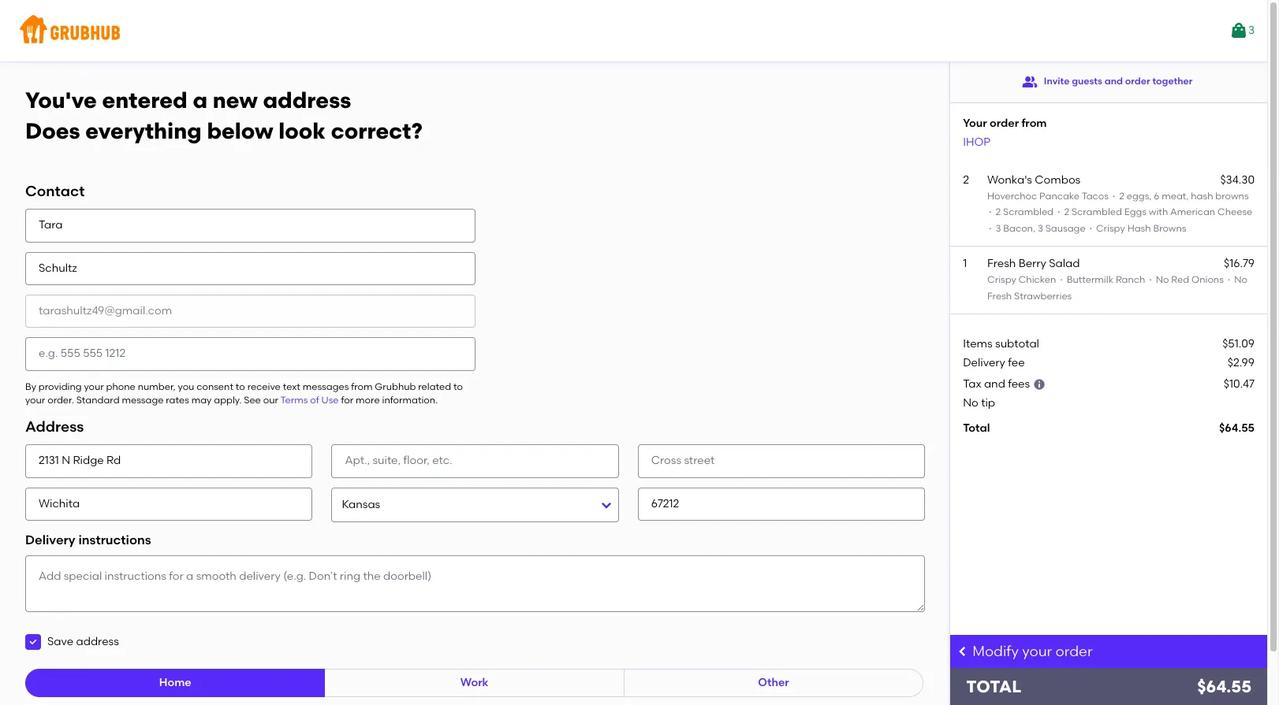 Task type: vqa. For each thing, say whether or not it's contained in the screenshot.
By
yes



Task type: locate. For each thing, give the bounding box(es) containing it.
2 horizontal spatial no
[[1234, 275, 1247, 286]]

1 vertical spatial crispy
[[987, 275, 1016, 286]]

1 horizontal spatial no
[[1156, 275, 1169, 286]]

0 horizontal spatial svg image
[[957, 646, 969, 658]]

red
[[1171, 275, 1189, 286]]

order inside your order from ihop
[[990, 117, 1019, 130]]

order left together
[[1125, 76, 1150, 87]]

0 horizontal spatial scrambled
[[1003, 207, 1054, 218]]

your up standard
[[84, 381, 104, 392]]

Cross street text field
[[638, 445, 925, 478]]

for
[[341, 395, 353, 406]]

$2.99
[[1228, 357, 1255, 370]]

Address 1 text field
[[25, 445, 313, 478]]

$34.30
[[1220, 173, 1255, 187]]

1
[[963, 257, 967, 271]]

from up terms of use for more information.
[[351, 381, 373, 392]]

crispy chicken ∙ buttermilk ranch ∙ no red onions
[[987, 275, 1224, 286]]

no inside no fresh strawberries
[[1234, 275, 1247, 286]]

1 horizontal spatial svg image
[[1033, 378, 1045, 391]]

fresh left strawberries
[[987, 291, 1012, 302]]

0 vertical spatial and
[[1105, 76, 1123, 87]]

tax
[[963, 377, 981, 391]]

no
[[1156, 275, 1169, 286], [1234, 275, 1247, 286], [963, 397, 978, 410]]

0 vertical spatial address
[[263, 87, 351, 114]]

no left tip
[[963, 397, 978, 410]]

and right guests
[[1105, 76, 1123, 87]]

no for no fresh strawberries
[[1234, 275, 1247, 286]]

berry
[[1019, 257, 1046, 271]]

address right save
[[76, 636, 119, 649]]

sausage
[[1045, 223, 1086, 234]]

∙ right ranch
[[1147, 275, 1153, 286]]

your order from ihop
[[963, 117, 1047, 149]]

1 horizontal spatial delivery
[[963, 357, 1005, 370]]

information.
[[382, 395, 438, 406]]

$16.79
[[1224, 257, 1255, 271]]

you
[[178, 381, 194, 392]]

3 button
[[1229, 17, 1255, 45]]

∙ down $16.79
[[1224, 275, 1234, 286]]

Address 2 text field
[[332, 445, 619, 478]]

crispy inside $34.30 hoverchoc pancake tacos ∙ 2 eggs, 6 meat, hash browns ∙ 2 scrambled ∙ 2 scrambled eggs with american cheese ∙ 3 bacon, 3 sausage ∙ crispy hash browns
[[1096, 223, 1125, 234]]

1 vertical spatial $64.55
[[1197, 677, 1251, 697]]

1 horizontal spatial order
[[1056, 643, 1093, 661]]

0 horizontal spatial your
[[25, 395, 45, 406]]

scrambled up the bacon,
[[1003, 207, 1054, 218]]

1 vertical spatial fresh
[[987, 291, 1012, 302]]

your down by
[[25, 395, 45, 406]]

2
[[963, 173, 969, 187], [1119, 191, 1124, 202], [996, 207, 1001, 218], [1064, 207, 1069, 218]]

combos
[[1035, 173, 1080, 187]]

1 horizontal spatial scrambled
[[1072, 207, 1122, 218]]

address
[[263, 87, 351, 114], [76, 636, 119, 649]]

order
[[1125, 76, 1150, 87], [990, 117, 1019, 130], [1056, 643, 1093, 661]]

of
[[310, 395, 319, 406]]

eggs
[[1124, 207, 1147, 218]]

invite guests and order together button
[[1022, 68, 1193, 96]]

1 horizontal spatial and
[[1105, 76, 1123, 87]]

by
[[25, 381, 36, 392]]

order right your
[[990, 117, 1019, 130]]

and up tip
[[984, 377, 1005, 391]]

0 horizontal spatial 3
[[996, 223, 1001, 234]]

1 vertical spatial address
[[76, 636, 119, 649]]

crispy left hash
[[1096, 223, 1125, 234]]

svg image
[[28, 638, 38, 648]]

delivery left instructions
[[25, 533, 75, 548]]

3
[[1248, 24, 1255, 37], [996, 223, 1001, 234], [1038, 223, 1043, 234]]

terms of use link
[[280, 395, 339, 406]]

∙ down salad
[[1058, 275, 1064, 286]]

your right modify
[[1022, 643, 1052, 661]]

2 down hoverchoc
[[996, 207, 1001, 218]]

0 horizontal spatial delivery
[[25, 533, 75, 548]]

0 horizontal spatial from
[[351, 381, 373, 392]]

hoverchoc
[[987, 191, 1037, 202]]

wonka's
[[987, 173, 1032, 187]]

no down $16.79
[[1234, 275, 1247, 286]]

0 horizontal spatial order
[[990, 117, 1019, 130]]

rates
[[166, 395, 189, 406]]

1 horizontal spatial address
[[263, 87, 351, 114]]

a
[[193, 87, 207, 114]]

2 vertical spatial order
[[1056, 643, 1093, 661]]

browns
[[1215, 191, 1249, 202]]

address up look
[[263, 87, 351, 114]]

1 vertical spatial from
[[351, 381, 373, 392]]

people icon image
[[1022, 74, 1038, 90]]

1 vertical spatial your
[[25, 395, 45, 406]]

Delivery instructions text field
[[25, 556, 925, 613]]

fresh
[[987, 257, 1016, 271], [987, 291, 1012, 302]]

onions
[[1192, 275, 1224, 286]]

2 horizontal spatial your
[[1022, 643, 1052, 661]]

items subtotal
[[963, 337, 1039, 351]]

hash
[[1191, 191, 1213, 202]]

crispy left chicken
[[987, 275, 1016, 286]]

consent
[[197, 381, 233, 392]]

address inside you've entered a new address does everything below look correct?
[[263, 87, 351, 114]]

save address
[[47, 636, 119, 649]]

from inside your order from ihop
[[1021, 117, 1047, 130]]

0 vertical spatial crispy
[[1096, 223, 1125, 234]]

$64.55
[[1219, 422, 1255, 435], [1197, 677, 1251, 697]]

∙ down hoverchoc
[[987, 207, 993, 218]]

standard
[[76, 395, 120, 406]]

2 horizontal spatial order
[[1125, 76, 1150, 87]]

message
[[122, 395, 164, 406]]

new
[[213, 87, 258, 114]]

scrambled
[[1003, 207, 1054, 218], [1072, 207, 1122, 218]]

0 vertical spatial delivery
[[963, 357, 1005, 370]]

no left 'red'
[[1156, 275, 1169, 286]]

1 horizontal spatial crispy
[[1096, 223, 1125, 234]]

0 vertical spatial your
[[84, 381, 104, 392]]

2 fresh from the top
[[987, 291, 1012, 302]]

0 horizontal spatial and
[[984, 377, 1005, 391]]

svg image right fees
[[1033, 378, 1045, 391]]

delivery
[[963, 357, 1005, 370], [25, 533, 75, 548]]

∙ right tacos
[[1111, 191, 1117, 202]]

fresh left 'berry'
[[987, 257, 1016, 271]]

from
[[1021, 117, 1047, 130], [351, 381, 373, 392]]

from down the people icon
[[1021, 117, 1047, 130]]

correct?
[[331, 117, 423, 144]]

1 vertical spatial delivery
[[25, 533, 75, 548]]

apply.
[[214, 395, 242, 406]]

order right modify
[[1056, 643, 1093, 661]]

0 horizontal spatial no
[[963, 397, 978, 410]]

svg image left modify
[[957, 646, 969, 658]]

to up see
[[236, 381, 245, 392]]

1 vertical spatial order
[[990, 117, 1019, 130]]

may
[[191, 395, 212, 406]]

strawberries
[[1014, 291, 1072, 302]]

0 vertical spatial from
[[1021, 117, 1047, 130]]

1 horizontal spatial to
[[453, 381, 463, 392]]

Email email field
[[25, 295, 475, 328]]

tacos
[[1082, 191, 1109, 202]]

2 horizontal spatial 3
[[1248, 24, 1255, 37]]

hash
[[1127, 223, 1151, 234]]

no fresh strawberries
[[987, 275, 1247, 302]]

Phone telephone field
[[25, 338, 475, 371]]

2 vertical spatial your
[[1022, 643, 1052, 661]]

0 vertical spatial order
[[1125, 76, 1150, 87]]

1 to from the left
[[236, 381, 245, 392]]

other
[[758, 677, 789, 690]]

wonka's combos
[[987, 173, 1080, 187]]

total down modify
[[966, 677, 1021, 697]]

delivery down items
[[963, 357, 1005, 370]]

0 vertical spatial fresh
[[987, 257, 1016, 271]]

providing
[[39, 381, 82, 392]]

1 scrambled from the left
[[1003, 207, 1054, 218]]

and
[[1105, 76, 1123, 87], [984, 377, 1005, 391]]

to
[[236, 381, 245, 392], [453, 381, 463, 392]]

Last name text field
[[25, 252, 475, 285]]

City text field
[[25, 488, 313, 521]]

american
[[1170, 207, 1215, 218]]

total down no tip
[[963, 422, 990, 435]]

svg image
[[1033, 378, 1045, 391], [957, 646, 969, 658]]

delivery instructions
[[25, 533, 151, 548]]

ranch
[[1116, 275, 1145, 286]]

2 scrambled from the left
[[1072, 207, 1122, 218]]

does
[[25, 117, 80, 144]]

First name text field
[[25, 209, 475, 243]]

1 vertical spatial and
[[984, 377, 1005, 391]]

ihop link
[[963, 135, 991, 149]]

look
[[279, 117, 326, 144]]

other button
[[624, 670, 924, 698]]

0 horizontal spatial to
[[236, 381, 245, 392]]

1 horizontal spatial from
[[1021, 117, 1047, 130]]

to right related at the left
[[453, 381, 463, 392]]

∙ down pancake
[[1056, 207, 1062, 218]]

scrambled down tacos
[[1072, 207, 1122, 218]]

crispy
[[1096, 223, 1125, 234], [987, 275, 1016, 286]]

1 horizontal spatial 3
[[1038, 223, 1043, 234]]

items
[[963, 337, 993, 351]]

$34.30 hoverchoc pancake tacos ∙ 2 eggs, 6 meat, hash browns ∙ 2 scrambled ∙ 2 scrambled eggs with american cheese ∙ 3 bacon, 3 sausage ∙ crispy hash browns
[[987, 173, 1255, 234]]

0 horizontal spatial crispy
[[987, 275, 1016, 286]]



Task type: describe. For each thing, give the bounding box(es) containing it.
more
[[356, 395, 380, 406]]

chicken
[[1019, 275, 1056, 286]]

below
[[207, 117, 273, 144]]

from inside the by providing your phone number, you consent to receive text messages from grubhub related to your order. standard message rates may apply. see our
[[351, 381, 373, 392]]

save
[[47, 636, 73, 649]]

order inside button
[[1125, 76, 1150, 87]]

invite guests and order together
[[1044, 76, 1193, 87]]

2 up sausage
[[1064, 207, 1069, 218]]

fresh berry salad
[[987, 257, 1080, 271]]

Zip text field
[[638, 488, 925, 521]]

main navigation navigation
[[0, 0, 1267, 62]]

together
[[1152, 76, 1193, 87]]

bacon,
[[1003, 223, 1035, 234]]

with
[[1149, 207, 1168, 218]]

work button
[[324, 670, 624, 698]]

fresh inside no fresh strawberries
[[987, 291, 1012, 302]]

home button
[[25, 670, 325, 698]]

no tip
[[963, 397, 995, 410]]

browns
[[1153, 223, 1186, 234]]

subtotal
[[995, 337, 1039, 351]]

modify your order
[[972, 643, 1093, 661]]

phone
[[106, 381, 135, 392]]

you've
[[25, 87, 97, 114]]

order.
[[47, 395, 74, 406]]

number,
[[138, 381, 176, 392]]

$10.47
[[1224, 377, 1255, 391]]

invite
[[1044, 76, 1070, 87]]

text
[[283, 381, 300, 392]]

2 to from the left
[[453, 381, 463, 392]]

tip
[[981, 397, 995, 410]]

fees
[[1008, 377, 1030, 391]]

3 inside button
[[1248, 24, 1255, 37]]

messages
[[303, 381, 349, 392]]

related
[[418, 381, 451, 392]]

0 vertical spatial total
[[963, 422, 990, 435]]

terms
[[280, 395, 308, 406]]

home
[[159, 677, 191, 690]]

meat,
[[1162, 191, 1189, 202]]

instructions
[[78, 533, 151, 548]]

1 vertical spatial svg image
[[957, 646, 969, 658]]

by providing your phone number, you consent to receive text messages from grubhub related to your order. standard message rates may apply. see our
[[25, 381, 463, 406]]

0 vertical spatial $64.55
[[1219, 422, 1255, 435]]

cheese
[[1218, 207, 1252, 218]]

∙ right sausage
[[1088, 223, 1094, 234]]

delivery for delivery fee
[[963, 357, 1005, 370]]

∙ left the bacon,
[[987, 223, 993, 234]]

use
[[321, 395, 339, 406]]

grubhub
[[375, 381, 416, 392]]

and inside button
[[1105, 76, 1123, 87]]

$51.09
[[1222, 337, 1255, 351]]

1 fresh from the top
[[987, 257, 1016, 271]]

1 vertical spatial total
[[966, 677, 1021, 697]]

2 down ihop at the right of the page
[[963, 173, 969, 187]]

1 horizontal spatial your
[[84, 381, 104, 392]]

terms of use for more information.
[[280, 395, 438, 406]]

6
[[1154, 191, 1159, 202]]

modify
[[972, 643, 1019, 661]]

pancake
[[1039, 191, 1080, 202]]

eggs,
[[1127, 191, 1152, 202]]

ihop
[[963, 135, 991, 149]]

0 vertical spatial svg image
[[1033, 378, 1045, 391]]

our
[[263, 395, 278, 406]]

see
[[244, 395, 261, 406]]

receive
[[247, 381, 281, 392]]

0 horizontal spatial address
[[76, 636, 119, 649]]

no for no tip
[[963, 397, 978, 410]]

delivery fee
[[963, 357, 1025, 370]]

your
[[963, 117, 987, 130]]

everything
[[85, 117, 202, 144]]

you've entered a new address does everything below look correct?
[[25, 87, 423, 144]]

buttermilk
[[1067, 275, 1113, 286]]

delivery for delivery instructions
[[25, 533, 75, 548]]

contact
[[25, 182, 85, 201]]

entered
[[102, 87, 187, 114]]

fee
[[1008, 357, 1025, 370]]

address
[[25, 418, 84, 436]]

2 left the eggs,
[[1119, 191, 1124, 202]]

tax and fees
[[963, 377, 1030, 391]]



